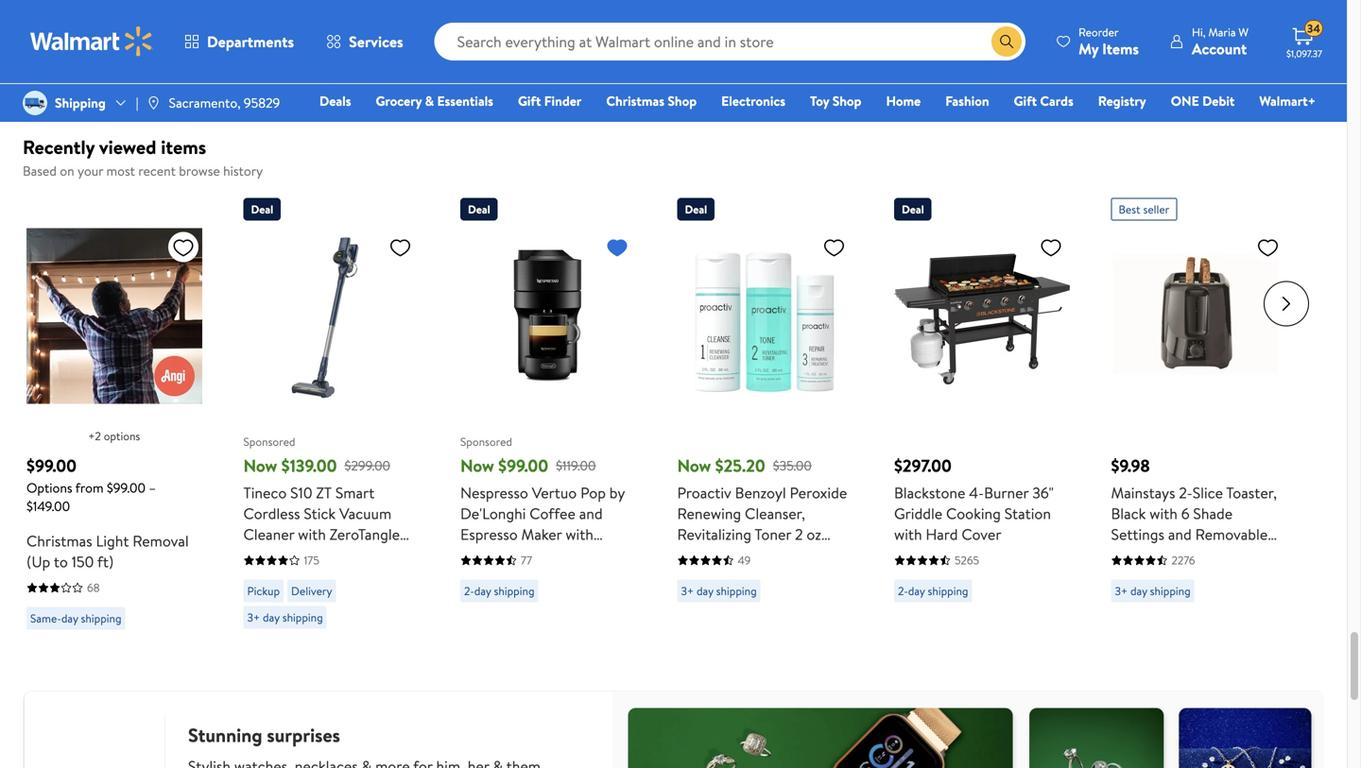 Task type: vqa. For each thing, say whether or not it's contained in the screenshot.
455
no



Task type: describe. For each thing, give the bounding box(es) containing it.
revitalizing
[[677, 524, 752, 545]]

complete
[[677, 608, 743, 628]]

1 horizontal spatial acne
[[746, 608, 780, 628]]

34
[[1308, 21, 1321, 37]]

set
[[775, 566, 797, 587]]

hard inside $297.00 blackstone 4-burner 36" griddle cooking station with hard cover
[[926, 524, 958, 545]]

cleanser,
[[745, 503, 805, 524]]

same-day shipping
[[30, 611, 122, 627]]

nespresso
[[460, 483, 528, 503]]

day right reorder
[[1131, 24, 1148, 40]]

cordless
[[243, 503, 300, 524]]

day down crumb
[[1131, 583, 1148, 599]]

Walmart Site-Wide search field
[[435, 23, 1026, 61]]

(up
[[26, 552, 50, 573]]

shipping down 2276
[[1150, 583, 1191, 599]]

blackstone
[[894, 483, 966, 503]]

6
[[1182, 503, 1190, 524]]

sacramento, 95829
[[169, 94, 280, 112]]

one
[[1171, 92, 1200, 110]]

3+ day shipping down crumb
[[1115, 583, 1191, 599]]

by
[[610, 483, 625, 503]]

tineco
[[243, 483, 287, 503]]

1 horizontal spatial coffee
[[530, 503, 576, 524]]

|
[[136, 94, 139, 112]]

zerotangle
[[330, 524, 400, 545]]

search icon image
[[1000, 34, 1015, 49]]

tray,
[[1160, 545, 1190, 566]]

3+ day shipping up complete
[[681, 583, 757, 599]]

peroxide
[[790, 483, 847, 503]]

black inside "sponsored now $99.00 $119.00 nespresso vertuo pop by de'longhi coffee and espresso maker with coffee tasting set, black"
[[588, 545, 623, 566]]

electronics link
[[713, 91, 794, 111]]

walmart+ link
[[1251, 91, 1325, 111]]

1 vertical spatial coffee
[[460, 545, 506, 566]]

sponsored now $99.00 $119.00 nespresso vertuo pop by de'longhi coffee and espresso maker with coffee tasting set, black
[[460, 434, 625, 566]]

sponsored now $139.00 $299.00 tineco s10 zt smart cordless stick vacuum cleaner with zerotangle brush head for hard floors/carpet
[[243, 434, 400, 587]]

day down espresso
[[474, 583, 491, 599]]

light
[[96, 531, 129, 552]]

3+ down pickup
[[247, 610, 260, 626]]

s10
[[290, 483, 313, 503]]

day down to
[[61, 611, 78, 627]]

hi, maria w account
[[1192, 24, 1249, 59]]

same-
[[30, 611, 61, 627]]

benzoyl
[[735, 483, 786, 503]]

day down griddle
[[908, 583, 925, 599]]

tasting
[[510, 545, 555, 566]]

home link
[[878, 91, 930, 111]]

5265
[[955, 553, 980, 569]]

christmas for christmas shop
[[606, 92, 665, 110]]

blackstone 4-burner 36" griddle cooking station with hard cover image
[[894, 228, 1070, 404]]

proactiv benzoyl peroxide renewing cleanser, revitalizing toner 2 oz each and repairing treatment 1 oz set of 3 for acne prone skin - 30 day complete acne skin care kit image
[[677, 228, 853, 404]]

0 horizontal spatial $99.00
[[26, 454, 77, 478]]

recently
[[23, 134, 95, 160]]

grocery
[[376, 92, 422, 110]]

de'longhi
[[460, 503, 526, 524]]

treatment
[[677, 566, 745, 587]]

$297.00 blackstone 4-burner 36" griddle cooking station with hard cover
[[894, 454, 1054, 545]]

add to favorites list, proactiv benzoyl peroxide renewing cleanser, revitalizing toner 2 oz each and repairing treatment 1 oz set of 3 for acne prone skin - 30 day complete acne skin care kit image
[[823, 236, 846, 260]]

pickup
[[247, 583, 280, 599]]

gift finder
[[518, 92, 582, 110]]

shipping down delivery
[[282, 610, 323, 626]]

95829
[[244, 94, 280, 112]]

sponsored for $99.00
[[460, 434, 512, 450]]

w
[[1239, 24, 1249, 40]]

settings
[[1111, 524, 1165, 545]]

with inside $9.98 mainstays 2-slice toaster, black with 6 shade settings and removable crumb tray, new
[[1150, 503, 1178, 524]]

services button
[[310, 19, 419, 64]]

electronics
[[722, 92, 786, 110]]

maker
[[522, 524, 562, 545]]

3+ day shipping down pickup
[[247, 610, 323, 626]]

based
[[23, 162, 57, 180]]

1 horizontal spatial 2-
[[898, 583, 908, 599]]

gift finder link
[[510, 91, 590, 111]]

to
[[54, 552, 68, 573]]

day
[[818, 587, 843, 608]]

shipping down 77
[[494, 583, 535, 599]]

vacuum
[[339, 503, 392, 524]]

with inside sponsored now $139.00 $299.00 tineco s10 zt smart cordless stick vacuum cleaner with zerotangle brush head for hard floors/carpet
[[298, 524, 326, 545]]

cover
[[962, 524, 1002, 545]]

items
[[1103, 38, 1139, 59]]

175
[[304, 553, 320, 569]]

care
[[814, 608, 845, 628]]

items
[[161, 134, 206, 160]]

burner
[[984, 483, 1029, 503]]

day up complete
[[697, 583, 714, 599]]

now inside now $25.20 $35.00 proactiv benzoyl peroxide renewing cleanser, revitalizing toner 2 oz each and repairing treatment 1 oz set of 3 for acne prone skin - 30 day complete acne skin care kit
[[677, 454, 711, 478]]

from
[[75, 479, 104, 497]]

walmart image
[[30, 26, 153, 57]]

and for 2-
[[1169, 524, 1192, 545]]

gift cards
[[1014, 92, 1074, 110]]

add to favorites list, blackstone 4-burner 36" griddle cooking station with hard cover image
[[1040, 236, 1063, 260]]

product group containing $297.00
[[894, 191, 1070, 640]]

reorder
[[1079, 24, 1119, 40]]

shop for toy shop
[[833, 92, 862, 110]]

mainstays
[[1111, 483, 1176, 503]]

deals
[[320, 92, 351, 110]]

reorder my items
[[1079, 24, 1139, 59]]

of
[[800, 566, 814, 587]]

and inside now $25.20 $35.00 proactiv benzoyl peroxide renewing cleanser, revitalizing toner 2 oz each and repairing treatment 1 oz set of 3 for acne prone skin - 30 day complete acne skin care kit
[[713, 545, 736, 566]]

departments button
[[168, 19, 310, 64]]

mainstays 2-slice toaster, black with 6 shade settings and removable crumb tray, new image
[[1111, 228, 1287, 404]]

for inside sponsored now $139.00 $299.00 tineco s10 zt smart cordless stick vacuum cleaner with zerotangle brush head for hard floors/carpet
[[322, 545, 342, 566]]

and for $99.00
[[579, 503, 603, 524]]

renewing
[[677, 503, 742, 524]]

with inside "sponsored now $99.00 $119.00 nespresso vertuo pop by de'longhi coffee and espresso maker with coffee tasting set, black"
[[566, 524, 594, 545]]

shipping down 46
[[65, 48, 106, 64]]

nespresso vertuo pop by de'longhi coffee and espresso maker with coffee tasting set, black image
[[460, 228, 636, 404]]

3
[[818, 566, 826, 587]]

$119.00
[[556, 457, 596, 475]]

0 horizontal spatial acne
[[677, 587, 711, 608]]

add to favorites list, mainstays 2-slice toaster, black with 6 shade settings and removable crumb tray, new image
[[1257, 236, 1280, 260]]

+2
[[88, 428, 101, 444]]

3+ day shipping down 46
[[30, 48, 106, 64]]

for inside now $25.20 $35.00 proactiv benzoyl peroxide renewing cleanser, revitalizing toner 2 oz each and repairing treatment 1 oz set of 3 for acne prone skin - 30 day complete acne skin care kit
[[829, 566, 849, 587]]

product group containing $9.98
[[1111, 191, 1287, 640]]

cards
[[1040, 92, 1074, 110]]

pop
[[581, 483, 606, 503]]

deal for blackstone 4-burner 36" griddle cooking station with hard cover image
[[902, 201, 924, 217]]

46
[[87, 17, 100, 33]]

toner
[[755, 524, 792, 545]]

day up the shipping
[[46, 48, 63, 64]]

49
[[738, 553, 751, 569]]

tineco s10 zt smart cordless stick vacuum cleaner with zerotangle brush head for hard floors/carpet image
[[243, 228, 419, 404]]

3+ day shipping left hi,
[[1115, 24, 1191, 40]]



Task type: locate. For each thing, give the bounding box(es) containing it.
options
[[26, 479, 72, 497]]

christmas inside christmas light removal (up to 150 ft)
[[26, 531, 92, 552]]

deal for nespresso vertuo pop by de'longhi coffee and espresso maker with coffee tasting set, black image
[[468, 201, 490, 217]]

$9.98
[[1111, 454, 1150, 478]]

$99.00
[[26, 454, 77, 478], [498, 454, 549, 478], [107, 479, 146, 497]]

3+ right my
[[1115, 24, 1128, 40]]

coffee down the de'longhi
[[460, 545, 506, 566]]

1 gift from the left
[[518, 92, 541, 110]]

0 horizontal spatial gift
[[518, 92, 541, 110]]

2 horizontal spatial and
[[1169, 524, 1192, 545]]

history
[[223, 162, 263, 180]]

Search search field
[[435, 23, 1026, 61]]

1 horizontal spatial for
[[829, 566, 849, 587]]

0 horizontal spatial hard
[[345, 545, 378, 566]]

 image right |
[[146, 96, 161, 111]]

your
[[78, 162, 103, 180]]

2 now from the left
[[460, 454, 494, 478]]

now up proactiv
[[677, 454, 711, 478]]

shipping down 68
[[81, 611, 122, 627]]

delivery
[[291, 583, 332, 599]]

and left by
[[579, 503, 603, 524]]

0 horizontal spatial now
[[243, 454, 277, 478]]

now $25.20 $35.00 proactiv benzoyl peroxide renewing cleanser, revitalizing toner 2 oz each and repairing treatment 1 oz set of 3 for acne prone skin - 30 day complete acne skin care kit
[[677, 454, 849, 649]]

floors/carpet
[[243, 566, 336, 587]]

1 horizontal spatial gift
[[1014, 92, 1037, 110]]

gift
[[518, 92, 541, 110], [1014, 92, 1037, 110]]

product group
[[26, 0, 217, 75], [243, 0, 434, 75], [26, 191, 202, 640], [243, 191, 419, 640], [460, 191, 636, 640], [677, 191, 853, 649], [894, 191, 1070, 640], [1111, 191, 1287, 640]]

hard down vacuum
[[345, 545, 378, 566]]

0 vertical spatial christmas
[[606, 92, 665, 110]]

3+ up complete
[[681, 583, 694, 599]]

2- right day
[[898, 583, 908, 599]]

with right maker
[[566, 524, 594, 545]]

brush
[[243, 545, 281, 566]]

product group containing 46
[[26, 0, 217, 75]]

vertuo
[[532, 483, 577, 503]]

0 vertical spatial coffee
[[530, 503, 576, 524]]

1 horizontal spatial $99.00
[[107, 479, 146, 497]]

set,
[[559, 545, 584, 566]]

toy
[[810, 92, 830, 110]]

services
[[349, 31, 403, 52]]

departments
[[207, 31, 294, 52]]

with
[[1150, 503, 1178, 524], [298, 524, 326, 545], [566, 524, 594, 545], [894, 524, 922, 545]]

sponsored for $139.00
[[243, 434, 295, 450]]

shipping left hi,
[[1150, 24, 1191, 40]]

deals link
[[311, 91, 360, 111]]

next slide for recently viewed items list image
[[1264, 281, 1310, 327]]

3 now from the left
[[677, 454, 711, 478]]

now for now $139.00
[[243, 454, 277, 478]]

1 horizontal spatial shop
[[833, 92, 862, 110]]

3+ up recently
[[30, 48, 43, 64]]

hard inside sponsored now $139.00 $299.00 tineco s10 zt smart cordless stick vacuum cleaner with zerotangle brush head for hard floors/carpet
[[345, 545, 378, 566]]

2276
[[1172, 553, 1196, 569]]

 image for sacramento, 95829
[[146, 96, 161, 111]]

now inside "sponsored now $99.00 $119.00 nespresso vertuo pop by de'longhi coffee and espresso maker with coffee tasting set, black"
[[460, 454, 494, 478]]

 image left the shipping
[[23, 91, 47, 115]]

1 deal from the left
[[251, 201, 273, 217]]

now up nespresso
[[460, 454, 494, 478]]

browse
[[179, 162, 220, 180]]

now inside sponsored now $139.00 $299.00 tineco s10 zt smart cordless stick vacuum cleaner with zerotangle brush head for hard floors/carpet
[[243, 454, 277, 478]]

black inside $9.98 mainstays 2-slice toaster, black with 6 shade settings and removable crumb tray, new
[[1111, 503, 1146, 524]]

for
[[322, 545, 342, 566], [829, 566, 849, 587]]

3 deal from the left
[[685, 201, 707, 217]]

0 horizontal spatial christmas
[[26, 531, 92, 552]]

skin
[[757, 587, 784, 608], [783, 608, 810, 628]]

with up 175
[[298, 524, 326, 545]]

2 horizontal spatial $99.00
[[498, 454, 549, 478]]

fashion link
[[937, 91, 998, 111]]

acne left - in the bottom right of the page
[[746, 608, 780, 628]]

registry link
[[1090, 91, 1155, 111]]

sponsored up nespresso
[[460, 434, 512, 450]]

removal
[[133, 531, 189, 552]]

$9.98 mainstays 2-slice toaster, black with 6 shade settings and removable crumb tray, new
[[1111, 454, 1277, 566]]

&
[[425, 92, 434, 110]]

$1,097.37
[[1287, 47, 1323, 60]]

2 shop from the left
[[833, 92, 862, 110]]

shop left electronics
[[668, 92, 697, 110]]

with down blackstone
[[894, 524, 922, 545]]

1 horizontal spatial sponsored
[[460, 434, 512, 450]]

1 horizontal spatial  image
[[146, 96, 161, 111]]

$99.00 up options
[[26, 454, 77, 478]]

2 horizontal spatial now
[[677, 454, 711, 478]]

kit
[[677, 628, 696, 649]]

1 vertical spatial black
[[588, 545, 623, 566]]

acne left the prone
[[677, 587, 711, 608]]

$99.00 inside "sponsored now $99.00 $119.00 nespresso vertuo pop by de'longhi coffee and espresso maker with coffee tasting set, black"
[[498, 454, 549, 478]]

0 horizontal spatial sponsored
[[243, 434, 295, 450]]

now for now $99.00
[[460, 454, 494, 478]]

on
[[60, 162, 74, 180]]

home
[[886, 92, 921, 110]]

3+
[[1115, 24, 1128, 40], [30, 48, 43, 64], [681, 583, 694, 599], [1115, 583, 1128, 599], [247, 610, 260, 626]]

christmas right finder
[[606, 92, 665, 110]]

coffee left pop
[[530, 503, 576, 524]]

most
[[106, 162, 135, 180]]

sponsored inside sponsored now $139.00 $299.00 tineco s10 zt smart cordless stick vacuum cleaner with zerotangle brush head for hard floors/carpet
[[243, 434, 295, 450]]

sponsored up '$139.00'
[[243, 434, 295, 450]]

1 vertical spatial christmas
[[26, 531, 92, 552]]

best seller
[[1119, 201, 1170, 217]]

acne
[[677, 587, 711, 608], [746, 608, 780, 628]]

essentials
[[437, 92, 494, 110]]

30
[[797, 587, 815, 608]]

0 horizontal spatial black
[[588, 545, 623, 566]]

with inside $297.00 blackstone 4-burner 36" griddle cooking station with hard cover
[[894, 524, 922, 545]]

product group containing now $25.20
[[677, 191, 853, 649]]

2 gift from the left
[[1014, 92, 1037, 110]]

recently viewed items based on your most recent browse history
[[23, 134, 263, 180]]

gift cards link
[[1006, 91, 1082, 111]]

grocery & essentials
[[376, 92, 494, 110]]

-
[[788, 587, 794, 608]]

hi,
[[1192, 24, 1206, 40]]

0 vertical spatial black
[[1111, 503, 1146, 524]]

shipping
[[55, 94, 106, 112]]

0 horizontal spatial 2-
[[464, 583, 474, 599]]

shipping
[[1150, 24, 1191, 40], [65, 48, 106, 64], [494, 583, 535, 599], [716, 583, 757, 599], [928, 583, 969, 599], [1150, 583, 1191, 599], [282, 610, 323, 626], [81, 611, 122, 627]]

espresso
[[460, 524, 518, 545]]

1 horizontal spatial christmas
[[606, 92, 665, 110]]

skin left - in the bottom right of the page
[[757, 587, 784, 608]]

product group containing now $139.00
[[243, 191, 419, 640]]

black right set,
[[588, 545, 623, 566]]

1 horizontal spatial and
[[713, 545, 736, 566]]

4 deal from the left
[[902, 201, 924, 217]]

sacramento,
[[169, 94, 241, 112]]

0 vertical spatial oz
[[807, 524, 822, 545]]

150
[[72, 552, 94, 573]]

shipping down 5265
[[928, 583, 969, 599]]

 image for shipping
[[23, 91, 47, 115]]

oz right 2
[[807, 524, 822, 545]]

slice
[[1193, 483, 1224, 503]]

2-day shipping down 77
[[464, 583, 535, 599]]

 image
[[23, 91, 47, 115], [146, 96, 161, 111]]

now
[[243, 454, 277, 478], [460, 454, 494, 478], [677, 454, 711, 478]]

skin left care at the right of page
[[783, 608, 810, 628]]

and
[[579, 503, 603, 524], [1169, 524, 1192, 545], [713, 545, 736, 566]]

0 horizontal spatial  image
[[23, 91, 47, 115]]

product group containing $99.00
[[26, 191, 202, 640]]

deal
[[251, 201, 273, 217], [468, 201, 490, 217], [685, 201, 707, 217], [902, 201, 924, 217]]

my
[[1079, 38, 1099, 59]]

toaster,
[[1227, 483, 1277, 503]]

2- inside $9.98 mainstays 2-slice toaster, black with 6 shade settings and removable crumb tray, new
[[1179, 483, 1193, 503]]

add to favorites list, christmas light removal (up to 150 ft) image
[[172, 236, 195, 260]]

gift for gift cards
[[1014, 92, 1037, 110]]

christmas shop
[[606, 92, 697, 110]]

christmas light removal (up to 150 ft) image
[[26, 228, 202, 404]]

christmas for christmas light removal (up to 150 ft)
[[26, 531, 92, 552]]

0 horizontal spatial 2-day shipping
[[464, 583, 535, 599]]

3+ day shipping
[[1115, 24, 1191, 40], [30, 48, 106, 64], [681, 583, 757, 599], [1115, 583, 1191, 599], [247, 610, 323, 626]]

and inside "sponsored now $99.00 $119.00 nespresso vertuo pop by de'longhi coffee and espresso maker with coffee tasting set, black"
[[579, 503, 603, 524]]

2 2-day shipping from the left
[[898, 583, 969, 599]]

and left 49
[[713, 545, 736, 566]]

0 horizontal spatial coffee
[[460, 545, 506, 566]]

product group containing now $99.00
[[460, 191, 636, 640]]

registry
[[1098, 92, 1147, 110]]

cooking
[[947, 503, 1001, 524]]

for right 3
[[829, 566, 849, 587]]

day down pickup
[[263, 610, 280, 626]]

+2 options
[[88, 428, 140, 444]]

remove from favorites list, nespresso vertuo pop by de'longhi coffee and espresso maker with coffee tasting set, black image
[[606, 236, 629, 260]]

each
[[677, 545, 709, 566]]

1 horizontal spatial 2-day shipping
[[898, 583, 969, 599]]

2 sponsored from the left
[[460, 434, 512, 450]]

shop for christmas shop
[[668, 92, 697, 110]]

account
[[1192, 38, 1247, 59]]

1 vertical spatial oz
[[757, 566, 771, 587]]

sponsored inside "sponsored now $99.00 $119.00 nespresso vertuo pop by de'longhi coffee and espresso maker with coffee tasting set, black"
[[460, 434, 512, 450]]

oz
[[807, 524, 822, 545], [757, 566, 771, 587]]

$99.00 up nespresso
[[498, 454, 549, 478]]

$297.00
[[894, 454, 952, 478]]

$35.00
[[773, 457, 812, 475]]

1 horizontal spatial black
[[1111, 503, 1146, 524]]

shade
[[1194, 503, 1233, 524]]

0 horizontal spatial and
[[579, 503, 603, 524]]

1 sponsored from the left
[[243, 434, 295, 450]]

maria
[[1209, 24, 1236, 40]]

oz right 1
[[757, 566, 771, 587]]

gift for gift finder
[[518, 92, 541, 110]]

1 now from the left
[[243, 454, 277, 478]]

hard
[[926, 524, 958, 545], [345, 545, 378, 566]]

$99.00 left –
[[107, 479, 146, 497]]

1 horizontal spatial hard
[[926, 524, 958, 545]]

shipping down 49
[[716, 583, 757, 599]]

2 deal from the left
[[468, 201, 490, 217]]

gift left cards
[[1014, 92, 1037, 110]]

0 horizontal spatial shop
[[668, 92, 697, 110]]

gift left finder
[[518, 92, 541, 110]]

$149.00
[[26, 497, 70, 516]]

add to favorites list, tineco s10 zt smart cordless stick vacuum cleaner with zerotangle brush head for hard floors/carpet image
[[389, 236, 412, 260]]

3+ down crumb
[[1115, 583, 1128, 599]]

crumb
[[1111, 545, 1157, 566]]

2- down espresso
[[464, 583, 474, 599]]

1 horizontal spatial now
[[460, 454, 494, 478]]

christmas down $149.00
[[26, 531, 92, 552]]

2 horizontal spatial 2-
[[1179, 483, 1193, 503]]

1 shop from the left
[[668, 92, 697, 110]]

$299.00
[[345, 457, 391, 475]]

deal for proactiv benzoyl peroxide renewing cleanser, revitalizing toner 2 oz each and repairing treatment 1 oz set of 3 for acne prone skin - 30 day complete acne skin care kit image
[[685, 201, 707, 217]]

shop right toy
[[833, 92, 862, 110]]

stick
[[304, 503, 336, 524]]

2- left shade
[[1179, 483, 1193, 503]]

deal for tineco s10 zt smart cordless stick vacuum cleaner with zerotangle brush head for hard floors/carpet 'image'
[[251, 201, 273, 217]]

2-day shipping down 5265
[[898, 583, 969, 599]]

black up crumb
[[1111, 503, 1146, 524]]

ft)
[[97, 552, 114, 573]]

one debit
[[1171, 92, 1235, 110]]

for right 175
[[322, 545, 342, 566]]

hard up 5265
[[926, 524, 958, 545]]

smart
[[336, 483, 375, 503]]

0 horizontal spatial oz
[[757, 566, 771, 587]]

recent
[[138, 162, 176, 180]]

finder
[[544, 92, 582, 110]]

0 horizontal spatial for
[[322, 545, 342, 566]]

now up tineco
[[243, 454, 277, 478]]

and up 2276
[[1169, 524, 1192, 545]]

zt
[[316, 483, 332, 503]]

with left 6
[[1150, 503, 1178, 524]]

1 horizontal spatial oz
[[807, 524, 822, 545]]

christmas light removal (up to 150 ft)
[[26, 531, 189, 573]]

1 2-day shipping from the left
[[464, 583, 535, 599]]

and inside $9.98 mainstays 2-slice toaster, black with 6 shade settings and removable crumb tray, new
[[1169, 524, 1192, 545]]



